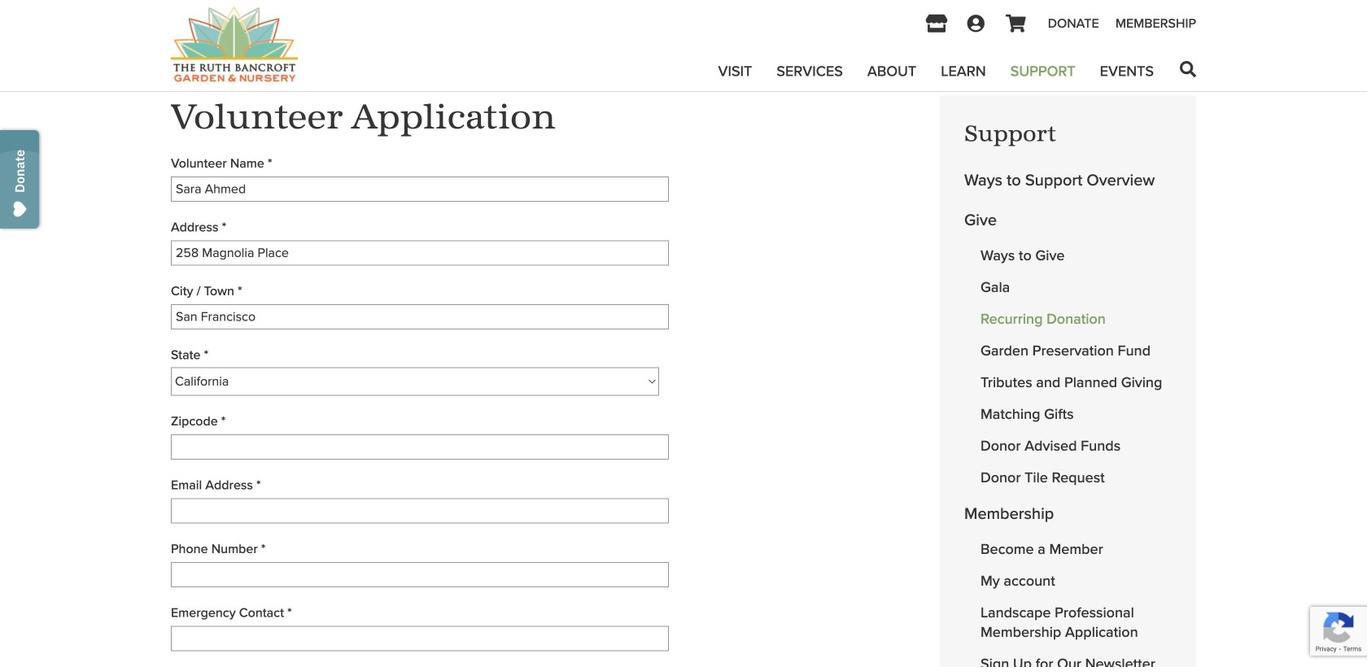 Task type: describe. For each thing, give the bounding box(es) containing it.
contact form element
[[171, 150, 889, 668]]



Task type: vqa. For each thing, say whether or not it's contained in the screenshot.
Email Field
yes



Task type: locate. For each thing, give the bounding box(es) containing it.
None email field
[[171, 499, 669, 524]]

None text field
[[171, 177, 669, 202], [171, 304, 669, 330], [171, 435, 669, 460], [171, 627, 669, 652], [171, 177, 669, 202], [171, 304, 669, 330], [171, 435, 669, 460], [171, 627, 669, 652]]

none email field inside contact form element
[[171, 499, 669, 524]]

None text field
[[171, 241, 669, 266], [171, 563, 669, 588], [171, 241, 669, 266], [171, 563, 669, 588]]



